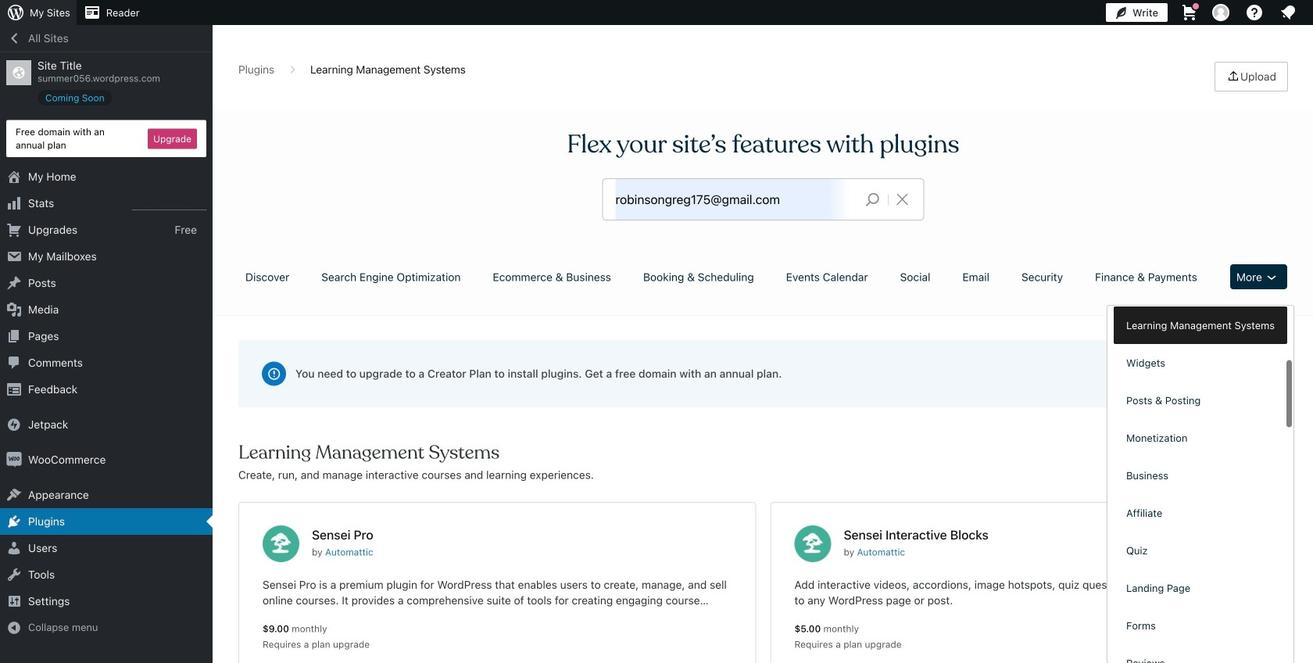 Task type: locate. For each thing, give the bounding box(es) containing it.
open search image
[[854, 188, 893, 210]]

Search search field
[[616, 179, 854, 220]]

plugin icon image
[[263, 525, 299, 562], [795, 525, 832, 562]]

0 horizontal spatial plugin icon image
[[263, 525, 299, 562]]

my profile image
[[1213, 4, 1230, 21]]

None search field
[[603, 179, 924, 220]]

1 vertical spatial img image
[[6, 452, 22, 468]]

group
[[1114, 44, 1288, 663]]

2 img image from the top
[[6, 452, 22, 468]]

main content
[[233, 38, 1294, 663]]

img image
[[6, 417, 22, 432], [6, 452, 22, 468]]

0 vertical spatial img image
[[6, 417, 22, 432]]

1 horizontal spatial plugin icon image
[[795, 525, 832, 562]]



Task type: vqa. For each thing, say whether or not it's contained in the screenshot.
plugin icon
yes



Task type: describe. For each thing, give the bounding box(es) containing it.
1 plugin icon image from the left
[[263, 525, 299, 562]]

help image
[[1246, 3, 1264, 22]]

manage your notifications image
[[1279, 3, 1298, 22]]

1 img image from the top
[[6, 417, 22, 432]]

close search image
[[883, 190, 922, 209]]

highest hourly views 0 image
[[132, 200, 206, 210]]

2 plugin icon image from the left
[[795, 525, 832, 562]]

my shopping cart image
[[1181, 3, 1199, 22]]



